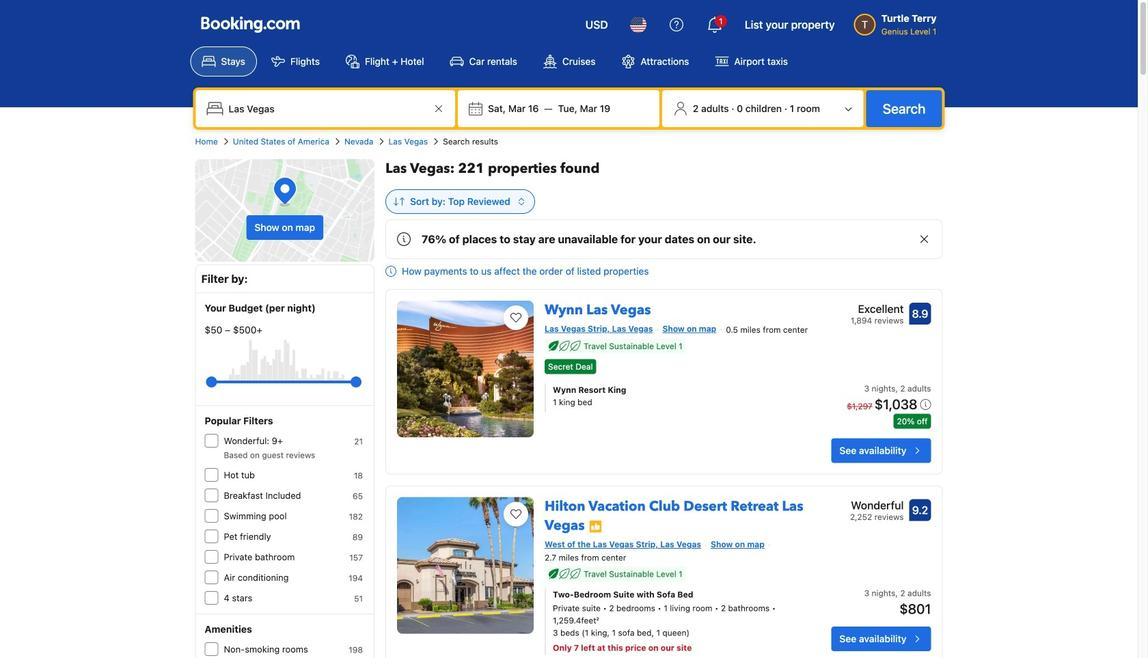 Task type: vqa. For each thing, say whether or not it's contained in the screenshot.
Your account menu Turtle Terry Genius Level 1 Element
yes



Task type: describe. For each thing, give the bounding box(es) containing it.
hilton vacation club desert retreat las vegas image
[[397, 497, 534, 634]]

Where are you going? field
[[223, 96, 431, 121]]

wynn las vegas image
[[397, 301, 534, 437]]

search results updated. las vegas: 221 properties found. element
[[386, 159, 943, 178]]

this property is part of our preferred partner program. it's committed to providing excellent service and good value. it'll pay us a higher commission if you make a booking. image
[[589, 520, 603, 533]]



Task type: locate. For each thing, give the bounding box(es) containing it.
group
[[212, 371, 356, 393]]

this property is part of our preferred partner program. it's committed to providing excellent service and good value. it'll pay us a higher commission if you make a booking. image
[[589, 520, 603, 533]]

your account menu turtle terry genius level 1 element
[[854, 12, 937, 38]]

booking.com image
[[201, 16, 300, 33]]



